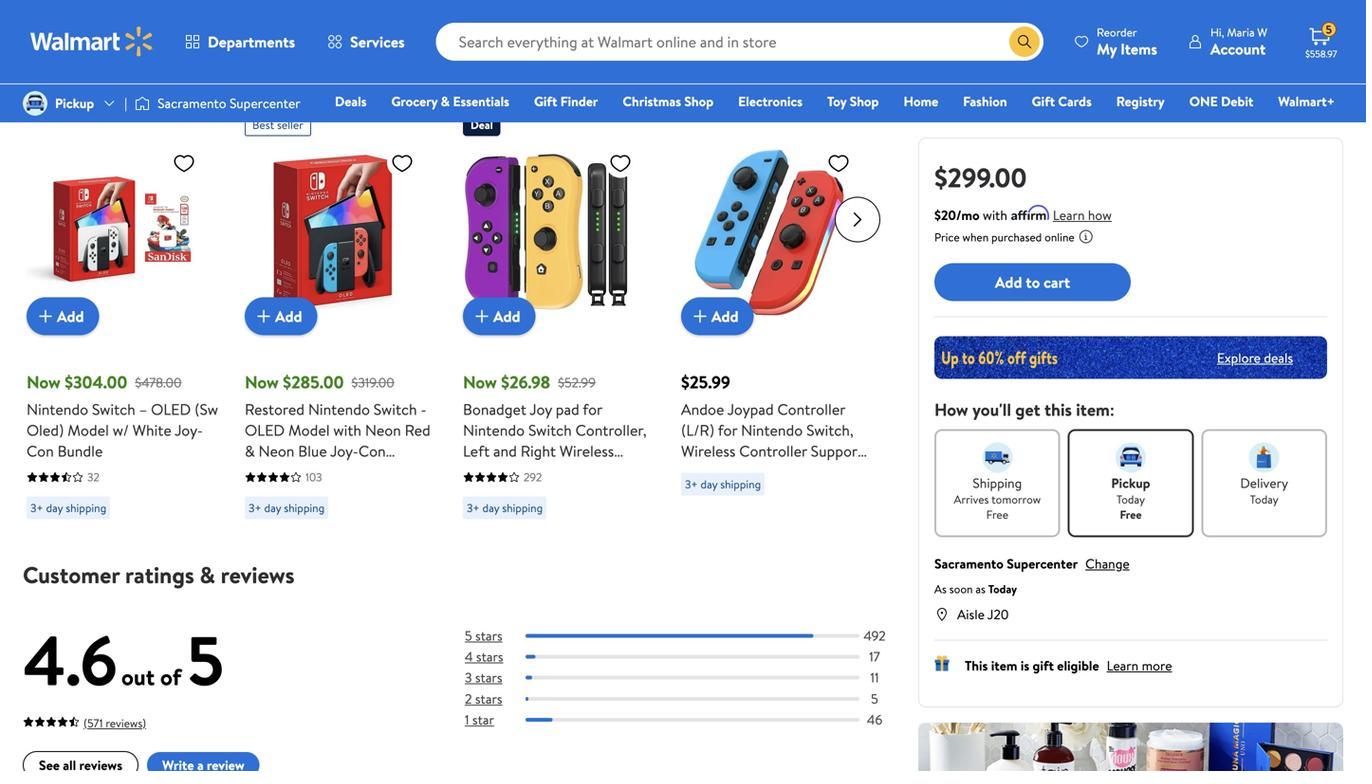 Task type: describe. For each thing, give the bounding box(es) containing it.
with up price when purchased online
[[983, 206, 1007, 224]]

gift finder
[[534, 92, 598, 111]]

controller up light
[[739, 441, 807, 462]]

(571 reviews) link
[[23, 712, 146, 733]]

(sw
[[195, 399, 218, 420]]

bonadget joy pad for nintendo switch controller, left and right wireless controller compatible with nintendo joycon for joy con with turbo/wake-up/screenshot/motion control(neon purple/neon orange) image
[[463, 144, 639, 320]]

orange)
[[463, 566, 518, 587]]

how
[[1088, 206, 1112, 224]]

grocery & essentials link
[[383, 91, 518, 111]]

walmart+ link
[[1270, 91, 1343, 111]]

controller up support
[[777, 399, 845, 420]]

$20/mo
[[935, 206, 980, 224]]

shop for toy shop
[[850, 92, 879, 111]]

oled inside now $304.00 $478.00 nintendo switch – oled (sw oled) model w/ white joy- con bundle
[[151, 399, 191, 420]]

292
[[524, 469, 542, 485]]

controller inside now $26.98 $52.99 bonadget joy pad for nintendo switch controller, left and right wireless controller compatible with nintendo joycon for joy con with turbo/wake- up/screenshot/motion control(neon purple/neon orange)
[[463, 462, 531, 483]]

gift for gift cards
[[1032, 92, 1055, 111]]

hi,
[[1211, 24, 1224, 40]]

supercenter for sacramento supercenter
[[230, 94, 300, 112]]

deals
[[1264, 348, 1293, 367]]

stars for 5 stars
[[475, 627, 503, 645]]

(571 reviews)
[[83, 716, 146, 732]]

finder
[[560, 92, 598, 111]]

wireless inside $25.99 andoe joypad controller (l/r) for nintendo switch, wireless controller support dual vibration/motion control/rgb light (blue/red)
[[681, 441, 736, 462]]

switch inside now $26.98 $52.99 bonadget joy pad for nintendo switch controller, left and right wireless controller compatible with nintendo joycon for joy con with turbo/wake- up/screenshot/motion control(neon purple/neon orange)
[[528, 420, 572, 441]]

vibration/motion
[[715, 462, 828, 483]]

cards
[[1058, 92, 1092, 111]]

sacramento supercenter
[[158, 94, 300, 112]]

intent image for pickup image
[[1116, 443, 1146, 473]]

day up (blue/red)
[[701, 476, 718, 493]]

5 stars
[[465, 627, 503, 645]]

reviews
[[221, 560, 295, 591]]

shipping arrives tomorrow free
[[954, 474, 1041, 523]]

christmas shop
[[623, 92, 714, 111]]

now for now $304.00
[[27, 371, 61, 394]]

5 up 46
[[871, 690, 878, 708]]

account
[[1211, 38, 1266, 59]]

pickup today free
[[1111, 474, 1150, 523]]

product group containing $25.99
[[681, 106, 873, 527]]

add to favorites list, restored nintendo switch - oled model with neon red & neon blue joy-con (refurbished) image
[[391, 152, 414, 175]]

also
[[174, 67, 206, 94]]

4.6
[[23, 613, 118, 708]]

change
[[1086, 555, 1130, 573]]

shipping
[[973, 474, 1022, 492]]

3+ up (blue/red)
[[685, 476, 698, 493]]

supercenter for sacramento supercenter change as soon as today
[[1007, 555, 1078, 573]]

add to cart image
[[34, 305, 57, 328]]

deal
[[471, 117, 493, 133]]

today inside sacramento supercenter change as soon as today
[[988, 581, 1017, 597]]

con inside now $285.00 $319.00 restored nintendo switch - oled model with neon red & neon blue joy-con (refurbished)
[[359, 441, 386, 462]]

shop for christmas shop
[[684, 92, 714, 111]]

get
[[1015, 398, 1040, 422]]

|
[[125, 94, 127, 112]]

controller,
[[576, 420, 647, 441]]

price
[[935, 229, 960, 245]]

3+ day shipping for now $26.98
[[467, 500, 543, 516]]

capitalone image
[[141, 0, 217, 34]]

one debit link
[[1181, 91, 1262, 111]]

delivery today
[[1240, 474, 1288, 508]]

walmart image
[[30, 27, 154, 57]]

add to cart button
[[935, 263, 1131, 301]]

pad
[[556, 399, 579, 420]]

andoe joypad controller (l/r) for nintendo switch, wireless controller support dual vibration/motion control/rgb light (blue/red) image
[[681, 144, 858, 320]]

soon
[[949, 581, 973, 597]]

2 vertical spatial &
[[200, 560, 215, 591]]

46
[[867, 711, 883, 729]]

today for pickup
[[1117, 491, 1145, 508]]

$25.99 andoe joypad controller (l/r) for nintendo switch, wireless controller support dual vibration/motion control/rgb light (blue/red)
[[681, 371, 864, 524]]

-
[[421, 399, 427, 420]]

$299.00
[[935, 159, 1027, 196]]

wireless inside now $26.98 $52.99 bonadget joy pad for nintendo switch controller, left and right wireless controller compatible with nintendo joycon for joy con with turbo/wake- up/screenshot/motion control(neon purple/neon orange)
[[560, 441, 614, 462]]

with down controller,
[[614, 462, 643, 483]]

for right 'joycon'
[[578, 483, 598, 504]]

day for now $304.00
[[46, 500, 63, 516]]

day for now $285.00
[[264, 500, 281, 516]]

one
[[1189, 92, 1218, 111]]

right
[[521, 441, 556, 462]]

add for now $304.00
[[57, 306, 84, 327]]

items
[[1121, 38, 1157, 59]]

like
[[210, 67, 239, 94]]

add to favorites list, andoe joypad controller (l/r) for nintendo switch, wireless controller support dual vibration/motion control/rgb light (blue/red) image
[[827, 152, 850, 175]]

gift for gift finder
[[534, 92, 557, 111]]

3
[[465, 669, 472, 687]]

progress bar for 17
[[526, 655, 860, 659]]

grocery
[[391, 92, 438, 111]]

w/
[[113, 420, 129, 441]]

add to cart image for now $26.98
[[471, 305, 493, 328]]

gift finder link
[[526, 91, 607, 111]]

3+ day shipping up (blue/red)
[[685, 476, 761, 493]]

eligible
[[1057, 657, 1099, 675]]

affirm image
[[1011, 205, 1049, 220]]

ratings
[[125, 560, 194, 591]]

for inside $25.99 andoe joypad controller (l/r) for nintendo switch, wireless controller support dual vibration/motion control/rgb light (blue/red)
[[718, 420, 737, 441]]

arrives
[[954, 491, 989, 508]]

–
[[139, 399, 147, 420]]

free inside shipping arrives tomorrow free
[[986, 507, 1009, 523]]

search icon image
[[1017, 34, 1032, 49]]

as
[[976, 581, 986, 597]]

 image for sacramento supercenter
[[135, 94, 150, 113]]

 image for pickup
[[23, 91, 47, 116]]

shipping up (blue/red)
[[720, 476, 761, 493]]

1 horizontal spatial joy
[[601, 483, 623, 504]]

3+ for now $285.00
[[249, 500, 262, 516]]

for right pad
[[583, 399, 602, 420]]

turbo/wake-
[[494, 504, 578, 524]]

walmart+
[[1278, 92, 1335, 111]]

products
[[23, 67, 97, 94]]

joypad
[[727, 399, 774, 420]]

3 add to cart image from the left
[[689, 305, 712, 328]]

support
[[811, 441, 864, 462]]

add up $25.99
[[712, 306, 739, 327]]

debit
[[1221, 92, 1254, 111]]

& inside now $285.00 $319.00 restored nintendo switch - oled model with neon red & neon blue joy-con (refurbished)
[[245, 441, 255, 462]]

shipping for now $26.98
[[502, 500, 543, 516]]

shipping for now $285.00
[[284, 500, 325, 516]]

$26.98
[[501, 371, 550, 394]]

add for now $285.00
[[275, 306, 302, 327]]

blue
[[298, 441, 327, 462]]

learn inside button
[[1053, 206, 1085, 224]]

stars for 3 stars
[[475, 669, 502, 687]]

add to favorites list, nintendo switch – oled (sw oled) model w/ white joy-con bundle image
[[173, 152, 195, 175]]

joy- inside now $304.00 $478.00 nintendo switch – oled (sw oled) model w/ white joy- con bundle
[[175, 420, 203, 441]]

progress bar for 5
[[526, 697, 860, 701]]

this
[[1045, 398, 1072, 422]]

3+ day shipping for now $285.00
[[249, 500, 325, 516]]

stars for 4 stars
[[476, 648, 503, 666]]

intent image for shipping image
[[982, 443, 1013, 473]]

today for delivery
[[1250, 491, 1279, 508]]

gift cards link
[[1023, 91, 1100, 111]]

con inside now $304.00 $478.00 nintendo switch – oled (sw oled) model w/ white joy- con bundle
[[27, 441, 54, 462]]

bundle
[[57, 441, 103, 462]]

departments button
[[169, 19, 311, 65]]

sponsored
[[843, 75, 896, 91]]

0 horizontal spatial neon
[[259, 441, 295, 462]]

now for now $26.98
[[463, 371, 497, 394]]

compatible
[[535, 462, 611, 483]]

grocery & essentials
[[391, 92, 509, 111]]

out
[[121, 661, 155, 693]]

tomorrow
[[992, 491, 1041, 508]]

fashion
[[963, 92, 1007, 111]]

progress bar for 11
[[526, 676, 860, 680]]

492
[[864, 627, 886, 645]]

home
[[904, 92, 939, 111]]

control/rgb
[[681, 483, 768, 504]]

Search search field
[[436, 23, 1044, 61]]

pickup for pickup today free
[[1111, 474, 1150, 492]]

shipping for now $304.00
[[66, 500, 106, 516]]

nintendo switch – oled (sw oled) model w/ white joy-con bundle image
[[27, 144, 203, 320]]

toy shop
[[827, 92, 879, 111]]

you
[[101, 67, 131, 94]]



Task type: vqa. For each thing, say whether or not it's contained in the screenshot.
Gift related to Gift Cards
yes



Task type: locate. For each thing, give the bounding box(es) containing it.
add button for $304.00
[[27, 298, 99, 336]]

is
[[1021, 657, 1030, 675]]

shop down sponsored
[[850, 92, 879, 111]]

free inside pickup today free
[[1120, 507, 1142, 523]]

1 add to cart image from the left
[[252, 305, 275, 328]]

reorder
[[1097, 24, 1137, 40]]

aisle
[[957, 605, 985, 624]]

with
[[983, 206, 1007, 224], [333, 420, 361, 441], [614, 462, 643, 483], [463, 504, 491, 524]]

toy
[[827, 92, 847, 111]]

product group containing now $26.98
[[463, 106, 655, 587]]

day down (refurbished)
[[264, 500, 281, 516]]

0 horizontal spatial supercenter
[[230, 94, 300, 112]]

$319.00
[[351, 373, 394, 392]]

nintendo up vibration/motion
[[741, 420, 803, 441]]

add button for $285.00
[[245, 298, 317, 336]]

now for now $285.00
[[245, 371, 279, 394]]

1 horizontal spatial oled
[[245, 420, 285, 441]]

0 horizontal spatial gift
[[534, 92, 557, 111]]

3+ day shipping down the 32
[[30, 500, 106, 516]]

joy left con
[[601, 483, 623, 504]]

essentials
[[453, 92, 509, 111]]

1 horizontal spatial free
[[1120, 507, 1142, 523]]

shop
[[684, 92, 714, 111], [850, 92, 879, 111]]

3 add button from the left
[[463, 298, 536, 336]]

purple/neon
[[559, 545, 643, 566]]

neon left blue
[[259, 441, 295, 462]]

1 horizontal spatial add to cart image
[[471, 305, 493, 328]]

gift left 'finder'
[[534, 92, 557, 111]]

nintendo down and
[[463, 483, 525, 504]]

0 horizontal spatial oled
[[151, 399, 191, 420]]

0 vertical spatial supercenter
[[230, 94, 300, 112]]

add up $304.00
[[57, 306, 84, 327]]

1 horizontal spatial supercenter
[[1007, 555, 1078, 573]]

0 horizontal spatial free
[[986, 507, 1009, 523]]

stars right the 3
[[475, 669, 502, 687]]

5 right of in the bottom left of the page
[[187, 613, 224, 708]]

free up change
[[1120, 507, 1142, 523]]

add to cart image
[[252, 305, 275, 328], [471, 305, 493, 328], [689, 305, 712, 328]]

learn left more at the right of page
[[1107, 657, 1139, 675]]

to
[[1026, 272, 1040, 293]]

2 horizontal spatial today
[[1250, 491, 1279, 508]]

with up control(neon
[[463, 504, 491, 524]]

2 horizontal spatial &
[[441, 92, 450, 111]]

3+ up "customer"
[[30, 500, 43, 516]]

add inside "add to cart" button
[[995, 272, 1022, 293]]

5 up 4
[[465, 627, 472, 645]]

light
[[772, 483, 805, 504]]

reorder my items
[[1097, 24, 1157, 59]]

free down shipping at the right bottom of page
[[986, 507, 1009, 523]]

oled up (refurbished)
[[245, 420, 285, 441]]

0 horizontal spatial add to cart image
[[252, 305, 275, 328]]

add button up $304.00
[[27, 298, 99, 336]]

5 progress bar from the top
[[526, 718, 860, 722]]

toy shop link
[[819, 91, 888, 111]]

1 horizontal spatial &
[[245, 441, 255, 462]]

2 add button from the left
[[245, 298, 317, 336]]

item:
[[1076, 398, 1115, 422]]

nintendo down $285.00
[[308, 399, 370, 420]]

3+ for now $304.00
[[30, 500, 43, 516]]

1 horizontal spatial sacramento
[[935, 555, 1004, 573]]

1 vertical spatial &
[[245, 441, 255, 462]]

now up oled)
[[27, 371, 61, 394]]

customer
[[23, 560, 120, 591]]

1 horizontal spatial model
[[288, 420, 330, 441]]

0 horizontal spatial joy-
[[175, 420, 203, 441]]

add button up $25.99
[[681, 298, 754, 336]]

more
[[1142, 657, 1172, 675]]

0 vertical spatial &
[[441, 92, 450, 111]]

pickup down products
[[55, 94, 94, 112]]

3+ for now $26.98
[[467, 500, 480, 516]]

add to favorites list, bonadget joy pad for nintendo switch controller, left and right wireless controller compatible with nintendo joycon for joy con with turbo/wake-up/screenshot/motion control(neon purple/neon orange) image
[[609, 152, 632, 175]]

sacramento supercenter change as soon as today
[[935, 555, 1130, 597]]

3 progress bar from the top
[[526, 676, 860, 680]]

0 horizontal spatial shop
[[684, 92, 714, 111]]

0 horizontal spatial now
[[27, 371, 61, 394]]

nintendo inside now $285.00 $319.00 restored nintendo switch - oled model with neon red & neon blue joy-con (refurbished)
[[308, 399, 370, 420]]

nintendo inside now $304.00 $478.00 nintendo switch – oled (sw oled) model w/ white joy- con bundle
[[27, 399, 88, 420]]

3 stars
[[465, 669, 502, 687]]

now inside now $285.00 $319.00 restored nintendo switch - oled model with neon red & neon blue joy-con (refurbished)
[[245, 371, 279, 394]]

now
[[27, 371, 61, 394], [245, 371, 279, 394], [463, 371, 497, 394]]

gift left cards
[[1032, 92, 1055, 111]]

day for now $26.98
[[482, 500, 499, 516]]

0 horizontal spatial switch
[[92, 399, 135, 420]]

sacramento down also at top left
[[158, 94, 226, 112]]

now inside now $26.98 $52.99 bonadget joy pad for nintendo switch controller, left and right wireless controller compatible with nintendo joycon for joy con with turbo/wake- up/screenshot/motion control(neon purple/neon orange)
[[463, 371, 497, 394]]

and
[[493, 441, 517, 462]]

may
[[135, 67, 169, 94]]

nintendo down $26.98
[[463, 420, 525, 441]]

learn how button
[[1053, 205, 1112, 225]]

sacramento up soon
[[935, 555, 1004, 573]]

today down 'intent image for delivery'
[[1250, 491, 1279, 508]]

0 horizontal spatial joy
[[530, 399, 552, 420]]

shop right 'christmas'
[[684, 92, 714, 111]]

for right (l/r)
[[718, 420, 737, 441]]

now inside now $304.00 $478.00 nintendo switch – oled (sw oled) model w/ white joy- con bundle
[[27, 371, 61, 394]]

christmas
[[623, 92, 681, 111]]

joy left pad
[[530, 399, 552, 420]]

oled right –
[[151, 399, 191, 420]]

supercenter up best
[[230, 94, 300, 112]]

4
[[465, 648, 473, 666]]

sacramento for sacramento supercenter
[[158, 94, 226, 112]]

legal information image
[[1078, 229, 1094, 244]]

shipping up the up/screenshot/motion
[[502, 500, 543, 516]]

0 horizontal spatial today
[[988, 581, 1017, 597]]

today down intent image for pickup
[[1117, 491, 1145, 508]]

shop inside 'link'
[[684, 92, 714, 111]]

stars up "4 stars"
[[475, 627, 503, 645]]

now up restored
[[245, 371, 279, 394]]

this
[[965, 657, 988, 675]]

day down the bundle
[[46, 500, 63, 516]]

2
[[465, 690, 472, 708]]

electronics link
[[730, 91, 811, 111]]

now up bonadget in the bottom of the page
[[463, 371, 497, 394]]

0 horizontal spatial model
[[68, 420, 109, 441]]

neon
[[365, 420, 401, 441], [259, 441, 295, 462]]

con left red at the left of the page
[[359, 441, 386, 462]]

2 free from the left
[[1120, 507, 1142, 523]]

wireless down andoe
[[681, 441, 736, 462]]

with inside now $285.00 $319.00 restored nintendo switch - oled model with neon red & neon blue joy-con (refurbished)
[[333, 420, 361, 441]]

registry link
[[1108, 91, 1173, 111]]

online
[[1045, 229, 1075, 245]]

white
[[133, 420, 171, 441]]

32
[[87, 469, 99, 485]]

con left the bundle
[[27, 441, 54, 462]]

1 vertical spatial supercenter
[[1007, 555, 1078, 573]]

add to cart
[[995, 272, 1070, 293]]

$25.99
[[681, 371, 730, 394]]

learn up online
[[1053, 206, 1085, 224]]

stars right 2
[[475, 690, 502, 708]]

gift cards
[[1032, 92, 1092, 111]]

1 horizontal spatial now
[[245, 371, 279, 394]]

con
[[627, 483, 651, 504]]

stars right 4
[[476, 648, 503, 666]]

gift
[[534, 92, 557, 111], [1032, 92, 1055, 111]]

1 horizontal spatial today
[[1117, 491, 1145, 508]]

next slide for products you may also like list image
[[835, 197, 880, 243]]

4 product group from the left
[[681, 106, 873, 527]]

con
[[27, 441, 54, 462], [359, 441, 386, 462]]

 image down walmart image at left top
[[23, 91, 47, 116]]

nintendo inside $25.99 andoe joypad controller (l/r) for nintendo switch, wireless controller support dual vibration/motion control/rgb light (blue/red)
[[741, 420, 803, 441]]

add to cart image up bonadget in the bottom of the page
[[471, 305, 493, 328]]

1 horizontal spatial switch
[[374, 399, 417, 420]]

5
[[1326, 22, 1332, 38], [187, 613, 224, 708], [465, 627, 472, 645], [871, 690, 878, 708]]

wireless down pad
[[560, 441, 614, 462]]

add for now $26.98
[[493, 306, 520, 327]]

joy- inside now $285.00 $319.00 restored nintendo switch - oled model with neon red & neon blue joy-con (refurbished)
[[330, 441, 359, 462]]

supercenter left change
[[1007, 555, 1078, 573]]

switch left -
[[374, 399, 417, 420]]

today inside pickup today free
[[1117, 491, 1145, 508]]

add to cart image up restored
[[252, 305, 275, 328]]

0 horizontal spatial  image
[[23, 91, 47, 116]]

progress bar
[[526, 634, 860, 638], [526, 655, 860, 659], [526, 676, 860, 680], [526, 697, 860, 701], [526, 718, 860, 722]]

3+ down left
[[467, 500, 480, 516]]

gift
[[1033, 657, 1054, 675]]

1 horizontal spatial shop
[[850, 92, 879, 111]]

hi, maria w account
[[1211, 24, 1268, 59]]

1 horizontal spatial pickup
[[1111, 474, 1150, 492]]

customer ratings & reviews
[[23, 560, 295, 591]]

$52.99
[[558, 373, 596, 392]]

progress bar for 492
[[526, 634, 860, 638]]

3 now from the left
[[463, 371, 497, 394]]

5 up $558.97
[[1326, 22, 1332, 38]]

services
[[350, 31, 405, 52]]

progress bar for 46
[[526, 718, 860, 722]]

up to sixty percent off deals. shop now. image
[[935, 336, 1327, 379]]

gifting made easy image
[[935, 656, 950, 671]]

0 horizontal spatial con
[[27, 441, 54, 462]]

model left w/
[[68, 420, 109, 441]]

as
[[935, 581, 947, 597]]

best seller
[[252, 117, 303, 133]]

restored
[[245, 399, 305, 420]]

model inside now $304.00 $478.00 nintendo switch – oled (sw oled) model w/ white joy- con bundle
[[68, 420, 109, 441]]

add button for $26.98
[[463, 298, 536, 336]]

2 now from the left
[[245, 371, 279, 394]]

0 vertical spatial pickup
[[55, 94, 94, 112]]

0 horizontal spatial sacramento
[[158, 94, 226, 112]]

add to cart image up $25.99
[[689, 305, 712, 328]]

4 progress bar from the top
[[526, 697, 860, 701]]

delivery
[[1240, 474, 1288, 492]]

switch inside now $304.00 $478.00 nintendo switch – oled (sw oled) model w/ white joy- con bundle
[[92, 399, 135, 420]]

switch left –
[[92, 399, 135, 420]]

left
[[463, 441, 490, 462]]

1 con from the left
[[27, 441, 54, 462]]

one debit
[[1189, 92, 1254, 111]]

2 add to cart image from the left
[[471, 305, 493, 328]]

sacramento inside sacramento supercenter change as soon as today
[[935, 555, 1004, 573]]

2 con from the left
[[359, 441, 386, 462]]

4 stars
[[465, 648, 503, 666]]

1 wireless from the left
[[560, 441, 614, 462]]

oled inside now $285.00 $319.00 restored nintendo switch - oled model with neon red & neon blue joy-con (refurbished)
[[245, 420, 285, 441]]

1 product group from the left
[[27, 106, 218, 527]]

gift inside gift finder link
[[534, 92, 557, 111]]

2 shop from the left
[[850, 92, 879, 111]]

1 add button from the left
[[27, 298, 99, 336]]

2 horizontal spatial now
[[463, 371, 497, 394]]

explore
[[1217, 348, 1261, 367]]

4 add button from the left
[[681, 298, 754, 336]]

1 model from the left
[[68, 420, 109, 441]]

1 vertical spatial pickup
[[1111, 474, 1150, 492]]

today
[[1117, 491, 1145, 508], [1250, 491, 1279, 508], [988, 581, 1017, 597]]

1 horizontal spatial  image
[[135, 94, 150, 113]]

3 product group from the left
[[463, 106, 655, 587]]

intent image for delivery image
[[1249, 443, 1280, 473]]

day
[[701, 476, 718, 493], [46, 500, 63, 516], [264, 500, 281, 516], [482, 500, 499, 516]]

Walmart Site-Wide search field
[[436, 23, 1044, 61]]

1 shop from the left
[[684, 92, 714, 111]]

gift inside 'gift cards' link
[[1032, 92, 1055, 111]]

(refurbished)
[[245, 462, 334, 483]]

0 horizontal spatial wireless
[[560, 441, 614, 462]]

pickup for pickup
[[55, 94, 94, 112]]

stars for 2 stars
[[475, 690, 502, 708]]

learn
[[1053, 206, 1085, 224], [1107, 657, 1139, 675]]

0 vertical spatial joy
[[530, 399, 552, 420]]

3+ day shipping down (refurbished)
[[249, 500, 325, 516]]

now $26.98 $52.99 bonadget joy pad for nintendo switch controller, left and right wireless controller compatible with nintendo joycon for joy con with turbo/wake- up/screenshot/motion control(neon purple/neon orange)
[[463, 371, 651, 587]]

1 horizontal spatial joy-
[[330, 441, 359, 462]]

add button up $26.98
[[463, 298, 536, 336]]

add left to
[[995, 272, 1022, 293]]

cart
[[1044, 272, 1070, 293]]

supercenter inside sacramento supercenter change as soon as today
[[1007, 555, 1078, 573]]

how you'll get this item:
[[935, 398, 1115, 422]]

model up (refurbished)
[[288, 420, 330, 441]]

3+ day shipping for now $304.00
[[30, 500, 106, 516]]

restored nintendo switch - oled model with neon red & neon blue joy-con (refurbished) image
[[245, 144, 421, 320]]

departments
[[208, 31, 295, 52]]

controller up turbo/wake- on the left bottom
[[463, 462, 531, 483]]

switch up compatible
[[528, 420, 572, 441]]

1
[[465, 711, 469, 729]]

nintendo down $304.00
[[27, 399, 88, 420]]

0 vertical spatial sacramento
[[158, 94, 226, 112]]

maria
[[1227, 24, 1255, 40]]

2 horizontal spatial switch
[[528, 420, 572, 441]]

add button up $285.00
[[245, 298, 317, 336]]

1 gift from the left
[[534, 92, 557, 111]]

product group containing now $285.00
[[245, 106, 436, 527]]

pickup down intent image for pickup
[[1111, 474, 1150, 492]]

neon left red at the left of the page
[[365, 420, 401, 441]]

0 horizontal spatial &
[[200, 560, 215, 591]]

1 horizontal spatial learn
[[1107, 657, 1139, 675]]

 image
[[23, 91, 47, 116], [135, 94, 150, 113]]

2 progress bar from the top
[[526, 655, 860, 659]]

joy- right white
[[175, 420, 203, 441]]

you'll
[[973, 398, 1011, 422]]

joy-
[[175, 420, 203, 441], [330, 441, 359, 462]]

3+ down (refurbished)
[[249, 500, 262, 516]]

j20
[[988, 605, 1009, 624]]

christmas shop link
[[614, 91, 722, 111]]

1 vertical spatial joy
[[601, 483, 623, 504]]

1 free from the left
[[986, 507, 1009, 523]]

2 model from the left
[[288, 420, 330, 441]]

for
[[583, 399, 602, 420], [718, 420, 737, 441], [578, 483, 598, 504]]

2 gift from the left
[[1032, 92, 1055, 111]]

1 vertical spatial sacramento
[[935, 555, 1004, 573]]

fashion link
[[955, 91, 1016, 111]]

with right blue
[[333, 420, 361, 441]]

1 horizontal spatial gift
[[1032, 92, 1055, 111]]

& down restored
[[245, 441, 255, 462]]

explore deals link
[[1210, 341, 1301, 375]]

w
[[1257, 24, 1268, 40]]

sacramento
[[158, 94, 226, 112], [935, 555, 1004, 573]]

product group
[[27, 106, 218, 527], [245, 106, 436, 527], [463, 106, 655, 587], [681, 106, 873, 527]]

shipping down the 32
[[66, 500, 106, 516]]

nintendo
[[27, 399, 88, 420], [308, 399, 370, 420], [463, 420, 525, 441], [741, 420, 803, 441], [463, 483, 525, 504]]

2 product group from the left
[[245, 106, 436, 527]]

today right as
[[988, 581, 1017, 597]]

2 horizontal spatial add to cart image
[[689, 305, 712, 328]]

0 horizontal spatial pickup
[[55, 94, 94, 112]]

$478.00
[[135, 373, 182, 392]]

services button
[[311, 19, 421, 65]]

& right the ratings
[[200, 560, 215, 591]]

add up $26.98
[[493, 306, 520, 327]]

switch,
[[807, 420, 854, 441]]

1 horizontal spatial wireless
[[681, 441, 736, 462]]

add to cart image for now $285.00
[[252, 305, 275, 328]]

1 horizontal spatial con
[[359, 441, 386, 462]]

 image right '|'
[[135, 94, 150, 113]]

product group containing now $304.00
[[27, 106, 218, 527]]

1 progress bar from the top
[[526, 634, 860, 638]]

day up control(neon
[[482, 500, 499, 516]]

1 now from the left
[[27, 371, 61, 394]]

3+ day shipping down 292
[[467, 500, 543, 516]]

model inside now $285.00 $319.00 restored nintendo switch - oled model with neon red & neon blue joy-con (refurbished)
[[288, 420, 330, 441]]

& right grocery
[[441, 92, 450, 111]]

& inside 'link'
[[441, 92, 450, 111]]

0 vertical spatial learn
[[1053, 206, 1085, 224]]

1 vertical spatial learn
[[1107, 657, 1139, 675]]

joy- right blue
[[330, 441, 359, 462]]

today inside delivery today
[[1250, 491, 1279, 508]]

1 horizontal spatial neon
[[365, 420, 401, 441]]

switch inside now $285.00 $319.00 restored nintendo switch - oled model with neon red & neon blue joy-con (refurbished)
[[374, 399, 417, 420]]

home link
[[895, 91, 947, 111]]

sacramento for sacramento supercenter change as soon as today
[[935, 555, 1004, 573]]

add up $285.00
[[275, 306, 302, 327]]

2 wireless from the left
[[681, 441, 736, 462]]

$304.00
[[65, 371, 127, 394]]

shipping down 103
[[284, 500, 325, 516]]

0 horizontal spatial learn
[[1053, 206, 1085, 224]]



